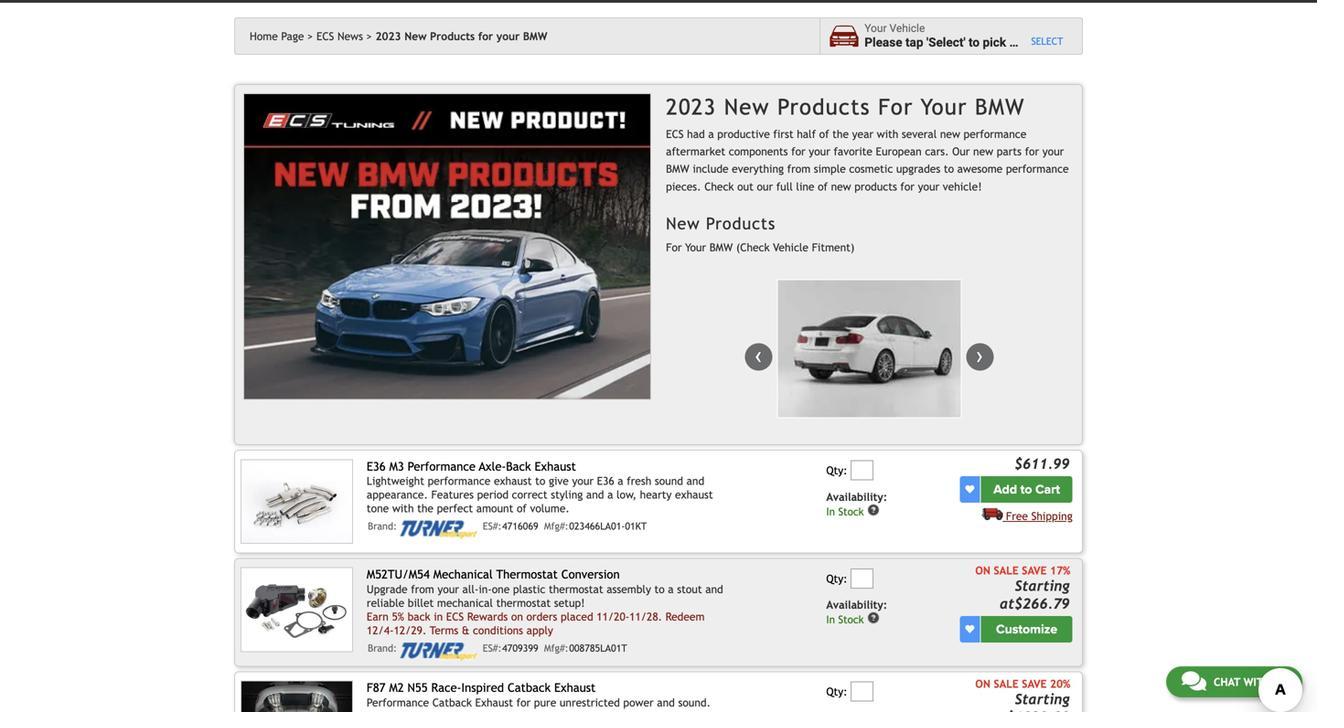 Task type: describe. For each thing, give the bounding box(es) containing it.
for inside "f87 m2 n55 race-inspired catback exhaust performance catback exhaust for pure unrestricted power and sound. this exhaust takes out all of the stop gates and pairs with the n55 fo"
[[517, 697, 531, 710]]

in
[[434, 611, 443, 624]]

one
[[492, 583, 510, 596]]

12/29.
[[394, 625, 427, 637]]

0 vertical spatial new
[[941, 128, 961, 140]]

save for save 17%
[[1022, 565, 1047, 578]]

new for 2023 new products for your bmw
[[405, 30, 427, 43]]

2023 new products for your bmw
[[376, 30, 548, 43]]

11/20-
[[597, 611, 630, 624]]

stock for e36 m3 performance axle-back exhaust
[[839, 506, 864, 518]]

save for starting at
[[1022, 678, 1047, 691]]

with inside 2023 new products for your bmw ecs had a productive first half of the year with several new performance aftermarket components for your favorite european cars. our new parts for your bmw include everything from simple cosmetic upgrades to awesome performance pieces. check out our full line of new products for your vehicle!
[[877, 128, 899, 140]]

starting inside on sale save 20% starting at
[[1015, 692, 1070, 708]]

your inside m52tu/m54 mechanical thermostat conversion upgrade from your all-in-one plastic thermostat assembly to a stout and reliable billet mechanical thermostat setup! earn 5% back in ecs rewards on orders placed 11/20-11/28. redeem 12/4-12/29. terms & conditions apply
[[438, 583, 459, 596]]

out inside 2023 new products for your bmw ecs had a productive first half of the year with several new performance aftermarket components for your favorite european cars. our new parts for your bmw include everything from simple cosmetic upgrades to awesome performance pieces. check out our full line of new products for your vehicle!
[[738, 180, 754, 193]]

terms
[[430, 625, 459, 637]]

home
[[250, 30, 278, 43]]

a inside your vehicle please tap 'select' to pick a vehicle
[[1010, 35, 1016, 50]]

amount
[[477, 503, 514, 515]]

stock for m52tu/m54 mechanical thermostat conversion
[[839, 614, 864, 627]]

1 horizontal spatial e36
[[597, 475, 615, 488]]

ecs inside 2023 new products for your bmw ecs had a productive first half of the year with several new performance aftermarket components for your favorite european cars. our new parts for your bmw include everything from simple cosmetic upgrades to awesome performance pieces. check out our full line of new products for your vehicle!
[[666, 128, 684, 140]]

favorite
[[834, 145, 873, 158]]

e36 m3 performance axle-back exhaust link
[[367, 460, 576, 474]]

earn
[[367, 611, 389, 624]]

your inside your vehicle please tap 'select' to pick a vehicle
[[865, 22, 887, 35]]

products for 2023 new products for your bmw
[[430, 30, 475, 43]]

question sign image
[[868, 612, 880, 625]]

17%
[[1051, 565, 1071, 578]]

starting inside starting at
[[1015, 578, 1070, 595]]

'select'
[[927, 35, 966, 50]]

low,
[[617, 489, 637, 502]]

2 vertical spatial new
[[831, 180, 852, 193]]

the right pairs
[[656, 711, 672, 713]]

brand: for m52tu/m54
[[368, 643, 397, 655]]

in for m52tu/m54 mechanical thermostat conversion
[[827, 614, 835, 627]]

customize link
[[981, 617, 1073, 643]]

and right sound
[[687, 475, 705, 488]]

with left us
[[1244, 676, 1271, 689]]

on for save 17%
[[976, 565, 991, 578]]

for
[[666, 241, 682, 254]]

m52tu/m54 mechanical thermostat conversion upgrade from your all-in-one plastic thermostat assembly to a stout and reliable billet mechanical thermostat setup! earn 5% back in ecs rewards on orders placed 11/20-11/28. redeem 12/4-12/29. terms & conditions apply
[[367, 568, 724, 637]]

styling
[[551, 489, 583, 502]]

and right power
[[657, 697, 675, 710]]

2023 for 2023 new products for your bmw
[[376, 30, 401, 43]]

m52tu/m54
[[367, 568, 430, 582]]

tone
[[367, 503, 389, 515]]

reliable
[[367, 597, 405, 610]]

4709399
[[502, 643, 539, 655]]

upgrades
[[897, 163, 941, 175]]

conditions
[[473, 625, 523, 637]]

upgrade
[[367, 583, 408, 596]]

mechanical
[[434, 568, 493, 582]]

lightweight
[[367, 475, 425, 488]]

f87 m2 n55 race-inspired catback exhaust performance catback exhaust for pure unrestricted power and sound. this exhaust takes out all of the stop gates and pairs with the n55 fo
[[367, 681, 711, 713]]

0 vertical spatial n55
[[408, 681, 428, 696]]

the inside the 'e36 m3 performance axle-back exhaust lightweight performance exhaust to give your e36 a fresh sound and appearance. features period correct styling and a low, hearty exhaust tone with the perfect amount of volume.'
[[417, 503, 434, 515]]

products for 2023 new products for your bmw ecs had a productive first half of the year with several new performance aftermarket components for your favorite european cars. our new parts for your bmw include everything from simple cosmetic upgrades to awesome performance pieces. check out our full line of new products for your vehicle!
[[778, 94, 871, 120]]

&
[[462, 625, 470, 637]]

to inside m52tu/m54 mechanical thermostat conversion upgrade from your all-in-one plastic thermostat assembly to a stout and reliable billet mechanical thermostat setup! earn 5% back in ecs rewards on orders placed 11/20-11/28. redeem 12/4-12/29. terms & conditions apply
[[655, 583, 665, 596]]

of right the half
[[820, 128, 830, 140]]

comments image
[[1182, 671, 1207, 693]]

stop
[[529, 711, 550, 713]]

cosmetic
[[850, 163, 893, 175]]

select
[[1032, 35, 1064, 47]]

mfg#: for conversion
[[544, 643, 569, 655]]

11/28.
[[630, 611, 663, 624]]

starting at
[[1000, 578, 1070, 613]]

free
[[1007, 510, 1029, 523]]

page
[[281, 30, 304, 43]]

availability: in stock for m52tu/m54 mechanical thermostat conversion
[[827, 599, 888, 627]]

in-
[[479, 583, 492, 596]]

f87
[[367, 681, 386, 696]]

new inside new products for your bmw (check vehicle fitment)
[[666, 214, 701, 233]]

had
[[687, 128, 705, 140]]

add to cart button
[[981, 477, 1073, 503]]

0 horizontal spatial ecs
[[317, 30, 334, 43]]

2023 new products for your bmw ecs had a productive first half of the year with several new performance aftermarket components for your favorite european cars. our new parts for your bmw include everything from simple cosmetic upgrades to awesome performance pieces. check out our full line of new products for your vehicle!
[[666, 94, 1069, 193]]

m52tu/m54 mechanical thermostat conversion link
[[367, 568, 620, 582]]

power
[[624, 697, 654, 710]]

chat
[[1214, 676, 1241, 689]]

sale for starting at
[[994, 678, 1019, 691]]

race-
[[431, 681, 462, 696]]

pick
[[983, 35, 1007, 50]]

cars.
[[925, 145, 949, 158]]

es#4716201 - 043742la01 - f87 m2 n55 race-inspired catback exhaust - performance catback exhaust for pure unrestricted power and sound. this exhaust takes out all of the stop gates and pairs with the n55 for an iconic driving experience. - turner motorsport - bmw image
[[241, 681, 353, 713]]

a up low, on the bottom left of the page
[[618, 475, 624, 488]]

billet
[[408, 597, 434, 610]]

give
[[549, 475, 569, 488]]

first
[[774, 128, 794, 140]]

es#: for performance
[[483, 521, 502, 533]]

home page link
[[250, 30, 313, 43]]

back
[[408, 611, 431, 624]]

add to wish list image
[[966, 485, 975, 494]]

all
[[480, 711, 493, 713]]

performance inside "f87 m2 n55 race-inspired catback exhaust performance catback exhaust for pure unrestricted power and sound. this exhaust takes out all of the stop gates and pairs with the n55 fo"
[[367, 697, 429, 710]]

brand: for e36
[[368, 521, 397, 533]]

qty: for axle-
[[827, 464, 848, 477]]

qty: for conversion
[[827, 573, 848, 585]]

bmw inside new products for your bmw (check vehicle fitment)
[[710, 241, 733, 254]]

awesome
[[958, 163, 1003, 175]]

‹
[[755, 343, 763, 368]]

ecs news link
[[317, 30, 372, 43]]

stout
[[677, 583, 702, 596]]

to inside the 'e36 m3 performance axle-back exhaust lightweight performance exhaust to give your e36 a fresh sound and appearance. features period correct styling and a low, hearty exhaust tone with the perfect amount of volume.'
[[535, 475, 546, 488]]

1 vertical spatial exhaust
[[675, 489, 713, 502]]

pairs
[[604, 711, 627, 713]]

new for 2023 new products for your bmw ecs had a productive first half of the year with several new performance aftermarket components for your favorite european cars. our new parts for your bmw include everything from simple cosmetic upgrades to awesome performance pieces. check out our full line of new products for your vehicle!
[[725, 94, 770, 120]]

add to cart
[[994, 482, 1061, 498]]

and inside m52tu/m54 mechanical thermostat conversion upgrade from your all-in-one plastic thermostat assembly to a stout and reliable billet mechanical thermostat setup! earn 5% back in ecs rewards on orders placed 11/20-11/28. redeem 12/4-12/29. terms & conditions apply
[[706, 583, 724, 596]]

our
[[757, 180, 773, 193]]

ecs news
[[317, 30, 363, 43]]

to inside button
[[1021, 482, 1033, 498]]

to inside your vehicle please tap 'select' to pick a vehicle
[[969, 35, 980, 50]]

aftermarket
[[666, 145, 726, 158]]

with inside "f87 m2 n55 race-inspired catback exhaust performance catback exhaust for pure unrestricted power and sound. this exhaust takes out all of the stop gates and pairs with the n55 fo"
[[631, 711, 652, 713]]

takes
[[432, 711, 458, 713]]

conversion
[[562, 568, 620, 582]]

setup!
[[554, 597, 585, 610]]

to inside 2023 new products for your bmw ecs had a productive first half of the year with several new performance aftermarket components for your favorite european cars. our new parts for your bmw include everything from simple cosmetic upgrades to awesome performance pieces. check out our full line of new products for your vehicle!
[[944, 163, 954, 175]]

line
[[797, 180, 815, 193]]

add to wish list image
[[966, 625, 975, 634]]

from inside m52tu/m54 mechanical thermostat conversion upgrade from your all-in-one plastic thermostat assembly to a stout and reliable billet mechanical thermostat setup! earn 5% back in ecs rewards on orders placed 11/20-11/28. redeem 12/4-12/29. terms & conditions apply
[[411, 583, 434, 596]]

rewards
[[467, 611, 508, 624]]

your vehicle please tap 'select' to pick a vehicle
[[865, 22, 1059, 50]]

e36 m3 performance axle-back exhaust lightweight performance exhaust to give your e36 a fresh sound and appearance. features period correct styling and a low, hearty exhaust tone with the perfect amount of volume.
[[367, 460, 713, 515]]

year
[[853, 128, 874, 140]]



Task type: locate. For each thing, give the bounding box(es) containing it.
None text field
[[851, 569, 874, 589]]

free shipping image
[[982, 508, 1003, 521]]

1 vertical spatial mfg#:
[[544, 643, 569, 655]]

0 vertical spatial turner motorsport - corporate logo image
[[400, 521, 477, 540]]

1 horizontal spatial from
[[788, 163, 811, 175]]

products
[[855, 180, 898, 193]]

0 vertical spatial exhaust
[[535, 460, 576, 474]]

es#: down 'conditions' at the bottom of page
[[483, 643, 502, 655]]

a left low, on the bottom left of the page
[[608, 489, 613, 502]]

availability: for e36 m3 performance axle-back exhaust
[[827, 491, 888, 504]]

1 starting from the top
[[1015, 578, 1070, 595]]

es#: 4716069 mfg#: 023466la01-01kt
[[483, 521, 647, 533]]

new down simple
[[831, 180, 852, 193]]

1 vertical spatial es#:
[[483, 643, 502, 655]]

1 save from the top
[[1022, 565, 1047, 578]]

perfect
[[437, 503, 473, 515]]

mfg#:
[[544, 521, 569, 533], [544, 643, 569, 655]]

exhaust up 'unrestricted' on the left bottom of the page
[[555, 681, 596, 696]]

n55 right m2
[[408, 681, 428, 696]]

availability: up question sign image
[[827, 491, 888, 504]]

2 horizontal spatial products
[[778, 94, 871, 120]]

on sale save 20% starting at
[[976, 678, 1071, 713]]

from up the line
[[788, 163, 811, 175]]

1 vertical spatial vehicle
[[773, 241, 809, 254]]

1 vertical spatial availability:
[[827, 599, 888, 612]]

1 horizontal spatial n55
[[675, 711, 694, 713]]

fitment)
[[812, 241, 855, 254]]

vehicle up "tap"
[[890, 22, 925, 35]]

pure
[[534, 697, 557, 710]]

2 sale from the top
[[994, 678, 1019, 691]]

thermostat up the setup!
[[549, 583, 604, 596]]

and down 'unrestricted' on the left bottom of the page
[[582, 711, 600, 713]]

stock left question sign icon
[[839, 614, 864, 627]]

the
[[833, 128, 849, 140], [417, 503, 434, 515], [509, 711, 526, 713], [656, 711, 672, 713]]

new up awesome
[[974, 145, 994, 158]]

1 vertical spatial thermostat
[[497, 597, 551, 610]]

1 vertical spatial sale
[[994, 678, 1019, 691]]

at inside on sale save 20% starting at
[[992, 710, 1007, 713]]

‹ link
[[745, 343, 773, 371]]

from
[[788, 163, 811, 175], [411, 583, 434, 596]]

mfg#: for axle-
[[544, 521, 569, 533]]

european
[[876, 145, 922, 158]]

with
[[877, 128, 899, 140], [392, 503, 414, 515], [1244, 676, 1271, 689], [631, 711, 652, 713]]

20%
[[1051, 678, 1071, 691]]

stock
[[839, 506, 864, 518], [839, 614, 864, 627]]

period
[[477, 489, 509, 502]]

turner motorsport - corporate logo image down perfect
[[400, 521, 477, 540]]

availability: for m52tu/m54 mechanical thermostat conversion
[[827, 599, 888, 612]]

sale inside on sale save 20% starting at
[[994, 678, 1019, 691]]

0 horizontal spatial from
[[411, 583, 434, 596]]

0 vertical spatial 2023
[[376, 30, 401, 43]]

please
[[865, 35, 903, 50]]

0 horizontal spatial catback
[[433, 697, 472, 710]]

new up for
[[666, 214, 701, 233]]

e36 left m3
[[367, 460, 386, 474]]

1 vertical spatial ecs
[[666, 128, 684, 140]]

1 vertical spatial catback
[[433, 697, 472, 710]]

ecs left had
[[666, 128, 684, 140]]

apply
[[527, 625, 553, 637]]

2023 for 2023 new products for your bmw ecs had a productive first half of the year with several new performance aftermarket components for your favorite european cars. our new parts for your bmw include everything from simple cosmetic upgrades to awesome performance pieces. check out our full line of new products for your vehicle!
[[666, 94, 717, 120]]

of right all on the bottom left of page
[[496, 711, 506, 713]]

0 vertical spatial performance
[[408, 460, 476, 474]]

1 vertical spatial at
[[992, 710, 1007, 713]]

performance inside the 'e36 m3 performance axle-back exhaust lightweight performance exhaust to give your e36 a fresh sound and appearance. features period correct styling and a low, hearty exhaust tone with the perfect amount of volume.'
[[428, 475, 491, 488]]

0 horizontal spatial n55
[[408, 681, 428, 696]]

1 vertical spatial performance
[[367, 697, 429, 710]]

1 horizontal spatial new
[[941, 128, 961, 140]]

performance
[[408, 460, 476, 474], [367, 697, 429, 710]]

new up the our
[[941, 128, 961, 140]]

on inside on sale save 20% starting at
[[976, 678, 991, 691]]

0 horizontal spatial exhaust
[[390, 711, 428, 713]]

1 qty: from the top
[[827, 464, 848, 477]]

availability: in stock for e36 m3 performance axle-back exhaust
[[827, 491, 888, 518]]

1 vertical spatial performance
[[1006, 163, 1069, 175]]

0 vertical spatial catback
[[508, 681, 551, 696]]

our
[[953, 145, 970, 158]]

ecs inside m52tu/m54 mechanical thermostat conversion upgrade from your all-in-one plastic thermostat assembly to a stout and reliable billet mechanical thermostat setup! earn 5% back in ecs rewards on orders placed 11/20-11/28. redeem 12/4-12/29. terms & conditions apply
[[446, 611, 464, 624]]

exhaust up all on the bottom left of page
[[475, 697, 513, 710]]

from up billet
[[411, 583, 434, 596]]

es#4716069 - 023466la01-01kt - e36 m3 performance axle-back exhaust - lightweight performance exhaust to give your e36 a fresh sound and appearance. features period correct styling and a low, hearty exhaust tone with the perfect amount of volume. - turner motorsport - bmw image
[[241, 460, 353, 545]]

2 vertical spatial qty:
[[827, 686, 848, 699]]

mfg#: down 'apply'
[[544, 643, 569, 655]]

exhaust down m2
[[390, 711, 428, 713]]

add
[[994, 482, 1018, 498]]

at down customize
[[992, 710, 1007, 713]]

1 vertical spatial exhaust
[[555, 681, 596, 696]]

0 horizontal spatial 2023
[[376, 30, 401, 43]]

new
[[941, 128, 961, 140], [974, 145, 994, 158], [831, 180, 852, 193]]

es#: down amount
[[483, 521, 502, 533]]

0 vertical spatial exhaust
[[494, 475, 532, 488]]

e36 left the fresh
[[597, 475, 615, 488]]

your right for
[[685, 241, 707, 254]]

1 in from the top
[[827, 506, 835, 518]]

2 horizontal spatial exhaust
[[675, 489, 713, 502]]

of inside "f87 m2 n55 race-inspired catback exhaust performance catback exhaust for pure unrestricted power and sound. this exhaust takes out all of the stop gates and pairs with the n55 fo"
[[496, 711, 506, 713]]

this
[[367, 711, 387, 713]]

ecs left news
[[317, 30, 334, 43]]

0 vertical spatial thermostat
[[549, 583, 604, 596]]

new
[[405, 30, 427, 43], [725, 94, 770, 120], [666, 214, 701, 233]]

of right the line
[[818, 180, 828, 193]]

exhaust inside "f87 m2 n55 race-inspired catback exhaust performance catback exhaust for pure unrestricted power and sound. this exhaust takes out all of the stop gates and pairs with the n55 fo"
[[390, 711, 428, 713]]

2 availability: in stock from the top
[[827, 599, 888, 627]]

starting up $266.79
[[1015, 578, 1070, 595]]

at up customize
[[1000, 596, 1015, 613]]

out left all on the bottom left of page
[[461, 711, 477, 713]]

2 on from the top
[[976, 678, 991, 691]]

es#4709399 - 008785la01t - m52tu/m54 mechanical thermostat conversion - upgrade from your all-in-one plastic thermostat assembly to a stout and reliable billet mechanical thermostat setup! - turner motorsport - bmw image
[[241, 568, 353, 653]]

your
[[497, 30, 520, 43], [921, 94, 968, 120], [809, 145, 831, 158], [1043, 145, 1065, 158], [918, 180, 940, 193], [572, 475, 594, 488], [438, 583, 459, 596]]

1 horizontal spatial out
[[738, 180, 754, 193]]

a inside 2023 new products for your bmw ecs had a productive first half of the year with several new performance aftermarket components for your favorite european cars. our new parts for your bmw include everything from simple cosmetic upgrades to awesome performance pieces. check out our full line of new products for your vehicle!
[[709, 128, 714, 140]]

5%
[[392, 611, 404, 624]]

sale up starting at on the bottom of page
[[994, 565, 1019, 578]]

2023 right news
[[376, 30, 401, 43]]

mechanical
[[437, 597, 493, 610]]

in for e36 m3 performance axle-back exhaust
[[827, 506, 835, 518]]

1 vertical spatial in
[[827, 614, 835, 627]]

placed
[[561, 611, 594, 624]]

1 vertical spatial on
[[976, 678, 991, 691]]

0 vertical spatial save
[[1022, 565, 1047, 578]]

0 vertical spatial on
[[976, 565, 991, 578]]

starting down the 20%
[[1015, 692, 1070, 708]]

2 mfg#: from the top
[[544, 643, 569, 655]]

your inside the 'e36 m3 performance axle-back exhaust lightweight performance exhaust to give your e36 a fresh sound and appearance. features period correct styling and a low, hearty exhaust tone with the perfect amount of volume.'
[[572, 475, 594, 488]]

1 availability: from the top
[[827, 491, 888, 504]]

with down power
[[631, 711, 652, 713]]

1 turner motorsport - corporate logo image from the top
[[400, 521, 477, 540]]

inspired
[[462, 681, 504, 696]]

correct
[[512, 489, 548, 502]]

in left question sign icon
[[827, 614, 835, 627]]

cart
[[1036, 482, 1061, 498]]

1 vertical spatial availability: in stock
[[827, 599, 888, 627]]

with up european
[[877, 128, 899, 140]]

0 vertical spatial brand:
[[368, 521, 397, 533]]

0 vertical spatial availability: in stock
[[827, 491, 888, 518]]

a left stout
[[668, 583, 674, 596]]

0 horizontal spatial new
[[831, 180, 852, 193]]

3 qty: from the top
[[827, 686, 848, 699]]

2 vertical spatial exhaust
[[390, 711, 428, 713]]

a inside m52tu/m54 mechanical thermostat conversion upgrade from your all-in-one plastic thermostat assembly to a stout and reliable billet mechanical thermostat setup! earn 5% back in ecs rewards on orders placed 11/20-11/28. redeem 12/4-12/29. terms & conditions apply
[[668, 583, 674, 596]]

exhaust inside the 'e36 m3 performance axle-back exhaust lightweight performance exhaust to give your e36 a fresh sound and appearance. features period correct styling and a low, hearty exhaust tone with the perfect amount of volume.'
[[535, 460, 576, 474]]

everything
[[732, 163, 784, 175]]

products inside 2023 new products for your bmw ecs had a productive first half of the year with several new performance aftermarket components for your favorite european cars. our new parts for your bmw include everything from simple cosmetic upgrades to awesome performance pieces. check out our full line of new products for your vehicle!
[[778, 94, 871, 120]]

stock left question sign image
[[839, 506, 864, 518]]

new right news
[[405, 30, 427, 43]]

brand: down 12/4-
[[368, 643, 397, 655]]

01kt
[[625, 521, 647, 533]]

availability: up question sign icon
[[827, 599, 888, 612]]

turner motorsport - corporate logo image
[[400, 521, 477, 540], [400, 643, 477, 662]]

chat with us link
[[1167, 667, 1303, 698]]

from inside 2023 new products for your bmw ecs had a productive first half of the year with several new performance aftermarket components for your favorite european cars. our new parts for your bmw include everything from simple cosmetic upgrades to awesome performance pieces. check out our full line of new products for your vehicle!
[[788, 163, 811, 175]]

0 vertical spatial from
[[788, 163, 811, 175]]

2 vertical spatial new
[[666, 214, 701, 233]]

your inside new products for your bmw (check vehicle fitment)
[[685, 241, 707, 254]]

008785la01t
[[569, 643, 627, 655]]

1 vertical spatial 2023
[[666, 94, 717, 120]]

to left pick
[[969, 35, 980, 50]]

0 vertical spatial new
[[405, 30, 427, 43]]

new inside 2023 new products for your bmw ecs had a productive first half of the year with several new performance aftermarket components for your favorite european cars. our new parts for your bmw include everything from simple cosmetic upgrades to awesome performance pieces. check out our full line of new products for your vehicle!
[[725, 94, 770, 120]]

out left our
[[738, 180, 754, 193]]

2 vertical spatial performance
[[428, 475, 491, 488]]

0 horizontal spatial vehicle
[[773, 241, 809, 254]]

bmw
[[523, 30, 548, 43], [976, 94, 1026, 120], [666, 163, 690, 175], [710, 241, 733, 254]]

chat with us
[[1214, 676, 1288, 689]]

2 availability: from the top
[[827, 599, 888, 612]]

1 vertical spatial qty:
[[827, 573, 848, 585]]

vehicle right (check
[[773, 241, 809, 254]]

appearance.
[[367, 489, 428, 502]]

pieces.
[[666, 180, 702, 193]]

and right stout
[[706, 583, 724, 596]]

turner motorsport - corporate logo image down terms
[[400, 643, 477, 662]]

brand: down the tone
[[368, 521, 397, 533]]

2 qty: from the top
[[827, 573, 848, 585]]

0 vertical spatial stock
[[839, 506, 864, 518]]

1 vertical spatial n55
[[675, 711, 694, 713]]

performance up features
[[408, 460, 476, 474]]

sound.
[[679, 697, 711, 710]]

1 stock from the top
[[839, 506, 864, 518]]

performance down parts
[[1006, 163, 1069, 175]]

free shipping
[[1007, 510, 1073, 523]]

1 availability: in stock from the top
[[827, 491, 888, 518]]

the left stop
[[509, 711, 526, 713]]

es#: for thermostat
[[483, 643, 502, 655]]

turner motorsport - corporate logo image for mechanical
[[400, 643, 477, 662]]

on down customize link
[[976, 678, 991, 691]]

vehicle inside new products for your bmw (check vehicle fitment)
[[773, 241, 809, 254]]

exhaust
[[535, 460, 576, 474], [555, 681, 596, 696], [475, 697, 513, 710]]

2 horizontal spatial new
[[725, 94, 770, 120]]

› link
[[967, 343, 994, 371]]

1 horizontal spatial products
[[706, 214, 776, 233]]

the up "favorite"
[[833, 128, 849, 140]]

out inside "f87 m2 n55 race-inspired catback exhaust performance catback exhaust for pure unrestricted power and sound. this exhaust takes out all of the stop gates and pairs with the n55 fo"
[[461, 711, 477, 713]]

features
[[431, 489, 474, 502]]

2 horizontal spatial ecs
[[666, 128, 684, 140]]

performance up parts
[[964, 128, 1027, 140]]

save left the 20%
[[1022, 678, 1047, 691]]

m2
[[389, 681, 404, 696]]

1 vertical spatial starting
[[1015, 692, 1070, 708]]

0 horizontal spatial out
[[461, 711, 477, 713]]

2 vertical spatial exhaust
[[475, 697, 513, 710]]

half
[[797, 128, 816, 140]]

catback up takes
[[433, 697, 472, 710]]

0 vertical spatial availability:
[[827, 491, 888, 504]]

0 vertical spatial performance
[[964, 128, 1027, 140]]

starting
[[1015, 578, 1070, 595], [1015, 692, 1070, 708]]

vehicle!
[[943, 180, 982, 193]]

performance down m2
[[367, 697, 429, 710]]

2023 up had
[[666, 94, 717, 120]]

performance inside the 'e36 m3 performance axle-back exhaust lightweight performance exhaust to give your e36 a fresh sound and appearance. features period correct styling and a low, hearty exhaust tone with the perfect amount of volume.'
[[408, 460, 476, 474]]

1 es#: from the top
[[483, 521, 502, 533]]

question sign image
[[868, 504, 880, 517]]

0 vertical spatial mfg#:
[[544, 521, 569, 533]]

qty:
[[827, 464, 848, 477], [827, 573, 848, 585], [827, 686, 848, 699]]

0 vertical spatial out
[[738, 180, 754, 193]]

in left question sign image
[[827, 506, 835, 518]]

a right had
[[709, 128, 714, 140]]

0 horizontal spatial your
[[685, 241, 707, 254]]

0 vertical spatial products
[[430, 30, 475, 43]]

exhaust down back
[[494, 475, 532, 488]]

1 horizontal spatial new
[[666, 214, 701, 233]]

1 on from the top
[[976, 565, 991, 578]]

at inside starting at
[[1000, 596, 1015, 613]]

1 vertical spatial products
[[778, 94, 871, 120]]

redeem
[[666, 611, 705, 624]]

of inside the 'e36 m3 performance axle-back exhaust lightweight performance exhaust to give your e36 a fresh sound and appearance. features period correct styling and a low, hearty exhaust tone with the perfect amount of volume.'
[[517, 503, 527, 515]]

0 vertical spatial in
[[827, 506, 835, 518]]

sound
[[655, 475, 684, 488]]

1 horizontal spatial catback
[[508, 681, 551, 696]]

1 horizontal spatial 2023
[[666, 94, 717, 120]]

1 vertical spatial from
[[411, 583, 434, 596]]

ecs right in
[[446, 611, 464, 624]]

in
[[827, 506, 835, 518], [827, 614, 835, 627]]

023466la01-
[[569, 521, 625, 533]]

e36
[[367, 460, 386, 474], [597, 475, 615, 488]]

a
[[1010, 35, 1016, 50], [709, 128, 714, 140], [618, 475, 624, 488], [608, 489, 613, 502], [668, 583, 674, 596]]

to left stout
[[655, 583, 665, 596]]

sale left the 20%
[[994, 678, 1019, 691]]

a right pick
[[1010, 35, 1016, 50]]

1 horizontal spatial vehicle
[[890, 22, 925, 35]]

2 es#: from the top
[[483, 643, 502, 655]]

home page
[[250, 30, 304, 43]]

1 vertical spatial save
[[1022, 678, 1047, 691]]

1 mfg#: from the top
[[544, 521, 569, 533]]

include
[[693, 163, 729, 175]]

at
[[1000, 596, 1015, 613], [992, 710, 1007, 713]]

1 brand: from the top
[[368, 521, 397, 533]]

on down free shipping icon
[[976, 565, 991, 578]]

sale
[[994, 565, 1019, 578], [994, 678, 1019, 691]]

customize
[[997, 622, 1058, 638]]

n55 down sound.
[[675, 711, 694, 713]]

your
[[865, 22, 887, 35], [685, 241, 707, 254]]

turner motorsport - corporate logo image for m3
[[400, 521, 477, 540]]

thermostat
[[549, 583, 604, 596], [497, 597, 551, 610]]

1 vertical spatial brand:
[[368, 643, 397, 655]]

shipping
[[1032, 510, 1073, 523]]

save up starting at on the bottom of page
[[1022, 565, 1047, 578]]

performance up features
[[428, 475, 491, 488]]

products inside new products for your bmw (check vehicle fitment)
[[706, 214, 776, 233]]

the left perfect
[[417, 503, 434, 515]]

to right add
[[1021, 482, 1033, 498]]

save inside on sale save 20% starting at
[[1022, 678, 1047, 691]]

availability: in stock
[[827, 491, 888, 518], [827, 599, 888, 627]]

with down appearance.
[[392, 503, 414, 515]]

0 vertical spatial e36
[[367, 460, 386, 474]]

1 vertical spatial turner motorsport - corporate logo image
[[400, 643, 477, 662]]

1 horizontal spatial exhaust
[[494, 475, 532, 488]]

1 vertical spatial new
[[725, 94, 770, 120]]

availability:
[[827, 491, 888, 504], [827, 599, 888, 612]]

with inside the 'e36 m3 performance axle-back exhaust lightweight performance exhaust to give your e36 a fresh sound and appearance. features period correct styling and a low, hearty exhaust tone with the perfect amount of volume.'
[[392, 503, 414, 515]]

exhaust up give
[[535, 460, 576, 474]]

es#:
[[483, 521, 502, 533], [483, 643, 502, 655]]

catback up pure
[[508, 681, 551, 696]]

0 horizontal spatial new
[[405, 30, 427, 43]]

and right styling
[[587, 489, 604, 502]]

0 vertical spatial sale
[[994, 565, 1019, 578]]

1 vertical spatial out
[[461, 711, 477, 713]]

vehicle inside your vehicle please tap 'select' to pick a vehicle
[[890, 22, 925, 35]]

sale for save 17%
[[994, 565, 1019, 578]]

mfg#: down volume.
[[544, 521, 569, 533]]

1 horizontal spatial ecs
[[446, 611, 464, 624]]

1 vertical spatial new
[[974, 145, 994, 158]]

assembly
[[607, 583, 651, 596]]

1 vertical spatial stock
[[839, 614, 864, 627]]

f87 m2 n55 race-inspired catback exhaust link
[[367, 681, 596, 696]]

news
[[338, 30, 363, 43]]

performance
[[964, 128, 1027, 140], [1006, 163, 1069, 175], [428, 475, 491, 488]]

None text field
[[851, 461, 874, 481], [851, 682, 874, 703], [851, 461, 874, 481], [851, 682, 874, 703]]

1 vertical spatial e36
[[597, 475, 615, 488]]

2 in from the top
[[827, 614, 835, 627]]

0 vertical spatial ecs
[[317, 30, 334, 43]]

exhaust down sound
[[675, 489, 713, 502]]

1 vertical spatial your
[[685, 241, 707, 254]]

1 horizontal spatial your
[[865, 22, 887, 35]]

m3
[[389, 460, 404, 474]]

2 vertical spatial products
[[706, 214, 776, 233]]

orders
[[527, 611, 558, 624]]

brand:
[[368, 521, 397, 533], [368, 643, 397, 655]]

on
[[511, 611, 523, 624]]

0 vertical spatial starting
[[1015, 578, 1070, 595]]

2 save from the top
[[1022, 678, 1047, 691]]

2 stock from the top
[[839, 614, 864, 627]]

0 vertical spatial qty:
[[827, 464, 848, 477]]

of down correct
[[517, 503, 527, 515]]

volume.
[[530, 503, 570, 515]]

0 vertical spatial vehicle
[[890, 22, 925, 35]]

2 brand: from the top
[[368, 643, 397, 655]]

thermostat down plastic
[[497, 597, 551, 610]]

1 sale from the top
[[994, 565, 1019, 578]]

exhaust
[[494, 475, 532, 488], [675, 489, 713, 502], [390, 711, 428, 713]]

new up productive
[[725, 94, 770, 120]]

2 vertical spatial ecs
[[446, 611, 464, 624]]

your up please
[[865, 22, 887, 35]]

0 vertical spatial at
[[1000, 596, 1015, 613]]

to up correct
[[535, 475, 546, 488]]

0 horizontal spatial products
[[430, 30, 475, 43]]

thermostat
[[497, 568, 558, 582]]

all-
[[463, 583, 479, 596]]

2 horizontal spatial new
[[974, 145, 994, 158]]

4716069
[[502, 521, 539, 533]]

the inside 2023 new products for your bmw ecs had a productive first half of the year with several new performance aftermarket components for your favorite european cars. our new parts for your bmw include everything from simple cosmetic upgrades to awesome performance pieces. check out our full line of new products for your vehicle!
[[833, 128, 849, 140]]

2 turner motorsport - corporate logo image from the top
[[400, 643, 477, 662]]

0 vertical spatial es#:
[[483, 521, 502, 533]]

0 vertical spatial your
[[865, 22, 887, 35]]

on sale save 17%
[[976, 565, 1071, 578]]

to down cars.
[[944, 163, 954, 175]]

0 horizontal spatial e36
[[367, 460, 386, 474]]

2 starting from the top
[[1015, 692, 1070, 708]]

$611.99
[[1015, 456, 1070, 473]]

on for starting at
[[976, 678, 991, 691]]

2023 inside 2023 new products for your bmw ecs had a productive first half of the year with several new performance aftermarket components for your favorite european cars. our new parts for your bmw include everything from simple cosmetic upgrades to awesome performance pieces. check out our full line of new products for your vehicle!
[[666, 94, 717, 120]]



